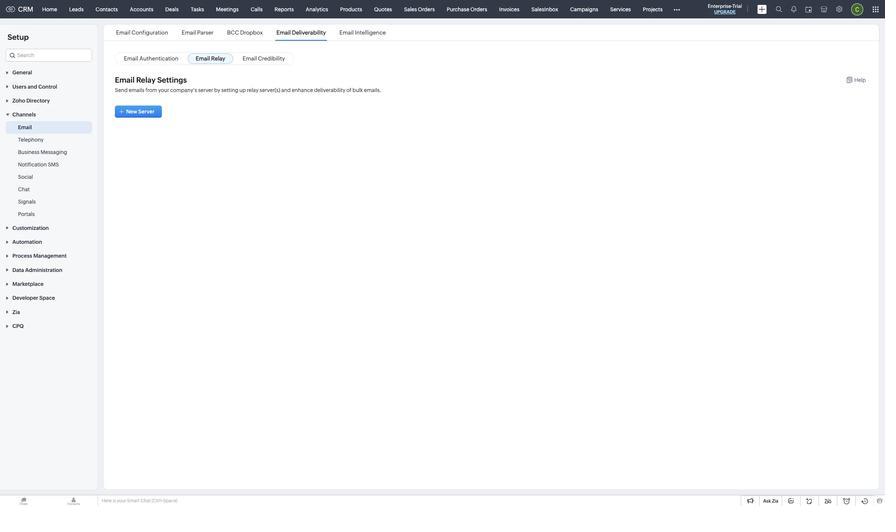 Task type: vqa. For each thing, say whether or not it's contained in the screenshot.
the rightmost YOUR
yes



Task type: locate. For each thing, give the bounding box(es) containing it.
channels region
[[0, 121, 98, 221]]

projects
[[643, 6, 663, 12]]

tasks link
[[185, 0, 210, 18]]

relay
[[247, 87, 259, 93]]

1 vertical spatial relay
[[136, 76, 156, 84]]

data administration
[[12, 267, 62, 273]]

profile image
[[852, 3, 864, 15]]

0 horizontal spatial orders
[[418, 6, 435, 12]]

create menu image
[[758, 5, 767, 14]]

1 horizontal spatial orders
[[471, 6, 487, 12]]

zia right ask at the right bottom of the page
[[772, 498, 779, 504]]

email for email authentication
[[124, 55, 138, 62]]

sms
[[48, 162, 59, 168]]

(ctrl+space)
[[152, 498, 178, 503]]

1 horizontal spatial zia
[[772, 498, 779, 504]]

your right "is"
[[117, 498, 126, 503]]

services
[[610, 6, 631, 12]]

0 horizontal spatial and
[[28, 84, 37, 90]]

users and control
[[12, 84, 57, 90]]

relay for email relay settings
[[136, 76, 156, 84]]

is
[[113, 498, 116, 503]]

relay up from
[[136, 76, 156, 84]]

leads
[[69, 6, 84, 12]]

1 vertical spatial chat
[[141, 498, 151, 503]]

telephony
[[18, 137, 44, 143]]

users and control button
[[0, 79, 98, 93]]

email for email parser
[[182, 29, 196, 36]]

email relay link
[[188, 53, 233, 64]]

chat right smart
[[141, 498, 151, 503]]

email link
[[18, 124, 32, 131]]

new server
[[126, 109, 155, 115]]

email down reports link
[[277, 29, 291, 36]]

zoho directory button
[[0, 93, 98, 107]]

1 vertical spatial zia
[[772, 498, 779, 504]]

business messaging link
[[18, 149, 67, 156]]

crm
[[18, 5, 33, 13]]

1 horizontal spatial and
[[281, 87, 291, 93]]

orders right sales
[[418, 6, 435, 12]]

chat link
[[18, 186, 30, 193]]

deals link
[[159, 0, 185, 18]]

None field
[[6, 49, 92, 62]]

create menu element
[[753, 0, 772, 18]]

and right users
[[28, 84, 37, 90]]

sales orders link
[[398, 0, 441, 18]]

0 vertical spatial your
[[158, 87, 169, 93]]

process management button
[[0, 249, 98, 263]]

chats image
[[0, 495, 47, 506]]

of
[[347, 87, 352, 93]]

your right from
[[158, 87, 169, 93]]

orders for sales orders
[[418, 6, 435, 12]]

smart
[[127, 498, 140, 503]]

signals element
[[787, 0, 801, 18]]

1 vertical spatial your
[[117, 498, 126, 503]]

email up send
[[115, 76, 135, 84]]

email left credibility
[[243, 55, 257, 62]]

email down parser
[[196, 55, 210, 62]]

and inside dropdown button
[[28, 84, 37, 90]]

email for email deliverability
[[277, 29, 291, 36]]

search element
[[772, 0, 787, 18]]

products link
[[334, 0, 368, 18]]

list
[[109, 24, 393, 41]]

marketplace button
[[0, 277, 98, 291]]

send emails from your company's server by setting up relay server(s) and enhance deliverability of bulk emails.
[[115, 87, 382, 93]]

email intelligence
[[340, 29, 386, 36]]

dropbox
[[240, 29, 263, 36]]

1 horizontal spatial relay
[[211, 55, 225, 62]]

channels button
[[0, 107, 98, 121]]

enterprise-trial upgrade
[[708, 3, 742, 15]]

meetings
[[216, 6, 239, 12]]

0 horizontal spatial chat
[[18, 186, 30, 192]]

authentication
[[139, 55, 179, 62]]

messaging
[[41, 149, 67, 155]]

analytics link
[[300, 0, 334, 18]]

email intelligence link
[[338, 29, 387, 36]]

contacts image
[[50, 495, 97, 506]]

calendar image
[[806, 6, 812, 12]]

0 vertical spatial zia
[[12, 309, 20, 315]]

zia up cpq at the left
[[12, 309, 20, 315]]

enterprise-
[[708, 3, 733, 9]]

email left authentication
[[124, 55, 138, 62]]

signals link
[[18, 198, 36, 206]]

here is your smart chat (ctrl+space)
[[102, 498, 178, 503]]

email left parser
[[182, 29, 196, 36]]

email down channels
[[18, 124, 32, 130]]

business
[[18, 149, 39, 155]]

zia
[[12, 309, 20, 315], [772, 498, 779, 504]]

list containing email configuration
[[109, 24, 393, 41]]

profile element
[[847, 0, 868, 18]]

salesinbox link
[[526, 0, 564, 18]]

email for email relay
[[196, 55, 210, 62]]

bcc dropbox link
[[226, 29, 264, 36]]

crm link
[[6, 5, 33, 13]]

notification sms
[[18, 162, 59, 168]]

meetings link
[[210, 0, 245, 18]]

1 orders from the left
[[418, 6, 435, 12]]

0 horizontal spatial relay
[[136, 76, 156, 84]]

control
[[38, 84, 57, 90]]

email for email relay settings
[[115, 76, 135, 84]]

zia button
[[0, 305, 98, 319]]

orders inside sales orders link
[[418, 6, 435, 12]]

email
[[116, 29, 130, 36], [182, 29, 196, 36], [277, 29, 291, 36], [340, 29, 354, 36], [124, 55, 138, 62], [196, 55, 210, 62], [243, 55, 257, 62], [115, 76, 135, 84], [18, 124, 32, 130]]

0 horizontal spatial your
[[117, 498, 126, 503]]

upgrade
[[714, 9, 736, 15]]

deals
[[165, 6, 179, 12]]

developer space
[[12, 295, 55, 301]]

enhance
[[292, 87, 313, 93]]

email for email intelligence
[[340, 29, 354, 36]]

0 horizontal spatial zia
[[12, 309, 20, 315]]

0 vertical spatial chat
[[18, 186, 30, 192]]

directory
[[26, 98, 50, 104]]

0 vertical spatial relay
[[211, 55, 225, 62]]

email left configuration
[[116, 29, 130, 36]]

emails.
[[364, 87, 382, 93]]

orders inside purchase orders link
[[471, 6, 487, 12]]

setup
[[8, 33, 29, 41]]

chat down social link
[[18, 186, 30, 192]]

email relay settings
[[115, 76, 187, 84]]

email configuration link
[[115, 29, 169, 36]]

relay
[[211, 55, 225, 62], [136, 76, 156, 84]]

and right "server(s)"
[[281, 87, 291, 93]]

email down products
[[340, 29, 354, 36]]

intelligence
[[355, 29, 386, 36]]

email authentication link
[[116, 53, 186, 64]]

chat
[[18, 186, 30, 192], [141, 498, 151, 503]]

orders right 'purchase'
[[471, 6, 487, 12]]

customization
[[12, 225, 49, 231]]

relay down parser
[[211, 55, 225, 62]]

2 orders from the left
[[471, 6, 487, 12]]

automation
[[12, 239, 42, 245]]



Task type: describe. For each thing, give the bounding box(es) containing it.
server(s)
[[260, 87, 280, 93]]

ask zia
[[763, 498, 779, 504]]

Other Modules field
[[669, 3, 685, 15]]

space
[[39, 295, 55, 301]]

business messaging
[[18, 149, 67, 155]]

notification sms link
[[18, 161, 59, 168]]

social link
[[18, 173, 33, 181]]

email parser
[[182, 29, 214, 36]]

search image
[[776, 6, 782, 12]]

developer space button
[[0, 291, 98, 305]]

purchase orders link
[[441, 0, 493, 18]]

data
[[12, 267, 24, 273]]

accounts link
[[124, 0, 159, 18]]

email for email credibility
[[243, 55, 257, 62]]

purchase orders
[[447, 6, 487, 12]]

zia inside dropdown button
[[12, 309, 20, 315]]

bcc dropbox
[[227, 29, 263, 36]]

bcc
[[227, 29, 239, 36]]

calls
[[251, 6, 263, 12]]

analytics
[[306, 6, 328, 12]]

email configuration
[[116, 29, 168, 36]]

products
[[340, 6, 362, 12]]

1 horizontal spatial your
[[158, 87, 169, 93]]

portals
[[18, 211, 35, 217]]

projects link
[[637, 0, 669, 18]]

configuration
[[132, 29, 168, 36]]

email deliverability
[[277, 29, 326, 36]]

Search text field
[[6, 49, 92, 61]]

here
[[102, 498, 112, 503]]

chat inside channels region
[[18, 186, 30, 192]]

customization button
[[0, 221, 98, 235]]

bulk
[[353, 87, 363, 93]]

email relay
[[196, 55, 225, 62]]

home link
[[36, 0, 63, 18]]

zoho
[[12, 98, 25, 104]]

telephony link
[[18, 136, 44, 144]]

server
[[138, 109, 155, 115]]

marketplace
[[12, 281, 44, 287]]

portals link
[[18, 211, 35, 218]]

tasks
[[191, 6, 204, 12]]

deliverability
[[292, 29, 326, 36]]

1 horizontal spatial chat
[[141, 498, 151, 503]]

signals image
[[792, 6, 797, 12]]

general button
[[0, 65, 98, 79]]

orders for purchase orders
[[471, 6, 487, 12]]

cpq
[[12, 323, 24, 329]]

sales
[[404, 6, 417, 12]]

data administration button
[[0, 263, 98, 277]]

invoices link
[[493, 0, 526, 18]]

by
[[214, 87, 220, 93]]

email authentication
[[124, 55, 179, 62]]

developer
[[12, 295, 38, 301]]

email inside channels region
[[18, 124, 32, 130]]

administration
[[25, 267, 62, 273]]

cpq button
[[0, 319, 98, 333]]

invoices
[[499, 6, 520, 12]]

reports
[[275, 6, 294, 12]]

email deliverability link
[[275, 29, 327, 36]]

new
[[126, 109, 137, 115]]

automation button
[[0, 235, 98, 249]]

accounts
[[130, 6, 153, 12]]

notification
[[18, 162, 47, 168]]

company's
[[170, 87, 197, 93]]

channels
[[12, 112, 36, 118]]

email for email configuration
[[116, 29, 130, 36]]

users
[[12, 84, 26, 90]]

social
[[18, 174, 33, 180]]

deliverability
[[314, 87, 346, 93]]

trial
[[733, 3, 742, 9]]

relay for email relay
[[211, 55, 225, 62]]

from
[[146, 87, 157, 93]]

reports link
[[269, 0, 300, 18]]

emails
[[129, 87, 144, 93]]

credibility
[[258, 55, 285, 62]]

campaigns link
[[564, 0, 604, 18]]

salesinbox
[[532, 6, 558, 12]]

home
[[42, 6, 57, 12]]

parser
[[197, 29, 214, 36]]

quotes link
[[368, 0, 398, 18]]

settings
[[157, 76, 187, 84]]

process
[[12, 253, 32, 259]]

send
[[115, 87, 128, 93]]

services link
[[604, 0, 637, 18]]

setting
[[221, 87, 238, 93]]



